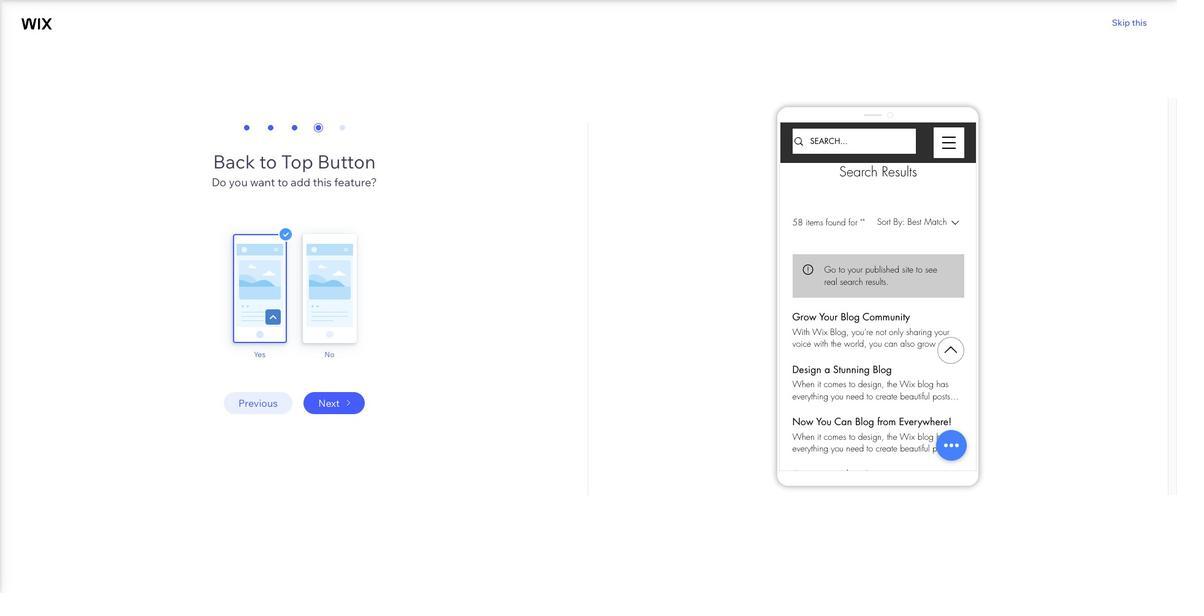 Task type: describe. For each thing, give the bounding box(es) containing it.
want
[[250, 175, 275, 189]]

previous
[[238, 397, 278, 409]]

top
[[281, 150, 313, 173]]

you
[[229, 175, 248, 189]]

button
[[317, 150, 376, 173]]

skip this button
[[1104, 17, 1155, 28]]

no
[[325, 350, 335, 359]]

0 vertical spatial this
[[1132, 17, 1147, 28]]

0 horizontal spatial to
[[259, 150, 277, 173]]

1 vertical spatial to
[[278, 175, 288, 189]]

back to top button do you want to add this feature?
[[212, 150, 377, 189]]

this inside back to top button do you want to add this feature?
[[313, 175, 332, 189]]

back
[[213, 150, 255, 173]]

skip this
[[1112, 17, 1147, 28]]



Task type: locate. For each thing, give the bounding box(es) containing it.
previous button
[[224, 392, 293, 414]]

skip
[[1112, 17, 1130, 28]]

0 horizontal spatial this
[[313, 175, 332, 189]]

this
[[1132, 17, 1147, 28], [313, 175, 332, 189]]

add
[[291, 175, 311, 189]]

1 vertical spatial this
[[313, 175, 332, 189]]

0 vertical spatial to
[[259, 150, 277, 173]]

do
[[212, 175, 226, 189]]

to left add at the top
[[278, 175, 288, 189]]

1 horizontal spatial this
[[1132, 17, 1147, 28]]

to
[[259, 150, 277, 173], [278, 175, 288, 189]]

yes
[[254, 350, 266, 359]]

1 horizontal spatial to
[[278, 175, 288, 189]]

next
[[318, 397, 340, 409]]

this right add at the top
[[313, 175, 332, 189]]

next button
[[304, 392, 365, 414]]

feature?
[[334, 175, 377, 189]]

to up 'want' at the top
[[259, 150, 277, 173]]

this right skip
[[1132, 17, 1147, 28]]



Task type: vqa. For each thing, say whether or not it's contained in the screenshot.
Editor
no



